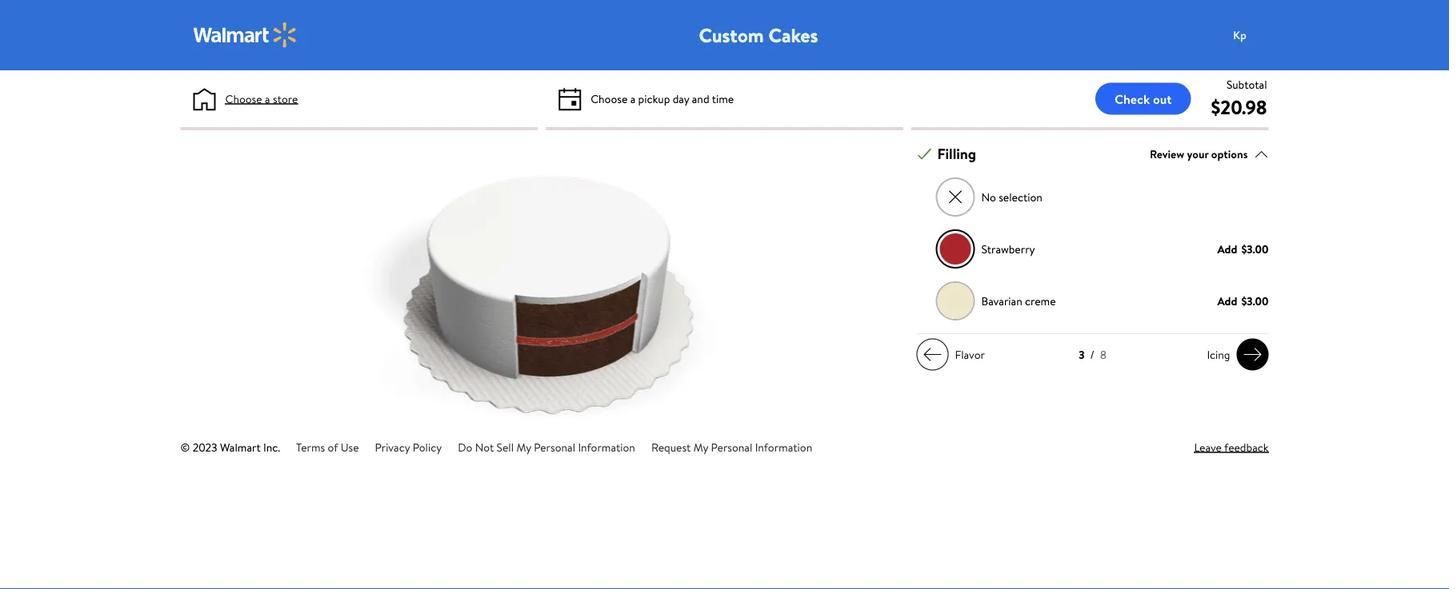 Task type: vqa. For each thing, say whether or not it's contained in the screenshot.
pickup
yes



Task type: describe. For each thing, give the bounding box(es) containing it.
subtotal
[[1227, 76, 1268, 92]]

up arrow image
[[1255, 147, 1269, 161]]

request my personal information link
[[652, 440, 813, 455]]

choose a store link
[[225, 90, 298, 107]]

review your options element
[[1150, 146, 1248, 163]]

privacy policy
[[375, 440, 442, 455]]

policy
[[413, 440, 442, 455]]

do not sell my personal information link
[[458, 440, 635, 455]]

store
[[273, 91, 298, 106]]

add $3.00 for bavarian creme
[[1218, 293, 1269, 309]]

icon for continue arrow image inside "icing" link
[[1244, 346, 1263, 365]]

flavor
[[955, 347, 985, 363]]

leave feedback button
[[1195, 439, 1269, 456]]

1 my from the left
[[517, 440, 531, 455]]

request
[[652, 440, 691, 455]]

kp button
[[1224, 19, 1288, 51]]

leave
[[1195, 440, 1222, 455]]

privacy
[[375, 440, 410, 455]]

2 my from the left
[[694, 440, 709, 455]]

options
[[1212, 146, 1248, 162]]

terms
[[296, 440, 325, 455]]

custom
[[699, 22, 764, 48]]

icing
[[1207, 347, 1231, 363]]

and
[[692, 91, 710, 106]]

your
[[1188, 146, 1209, 162]]

selection
[[999, 189, 1043, 205]]

bavarian creme
[[982, 293, 1056, 309]]

1 information from the left
[[578, 440, 635, 455]]

day
[[673, 91, 690, 106]]

a for pickup
[[630, 91, 636, 106]]

$20.98
[[1211, 94, 1268, 120]]

request my personal information
[[652, 440, 813, 455]]

not
[[475, 440, 494, 455]]

no
[[982, 189, 996, 205]]

© 2023 walmart inc.
[[181, 440, 280, 455]]

sell
[[497, 440, 514, 455]]

privacy policy link
[[375, 440, 442, 455]]

add for bavarian creme
[[1218, 293, 1238, 309]]

check
[[1115, 90, 1150, 108]]

remove image
[[947, 189, 965, 206]]

3
[[1079, 348, 1085, 363]]

inc.
[[263, 440, 280, 455]]

use
[[341, 440, 359, 455]]



Task type: locate. For each thing, give the bounding box(es) containing it.
1 horizontal spatial choose
[[591, 91, 628, 106]]

kp
[[1234, 27, 1247, 43]]

creme
[[1025, 293, 1056, 309]]

pickup
[[638, 91, 670, 106]]

review
[[1150, 146, 1185, 162]]

icon for continue arrow image
[[923, 346, 943, 365], [1244, 346, 1263, 365]]

0 vertical spatial add $3.00
[[1218, 241, 1269, 257]]

a
[[265, 91, 270, 106], [630, 91, 636, 106]]

choose for choose a pickup day and time
[[591, 91, 628, 106]]

strawberry
[[982, 241, 1035, 257]]

a left pickup at the top left of the page
[[630, 91, 636, 106]]

0 horizontal spatial my
[[517, 440, 531, 455]]

no selection
[[982, 189, 1043, 205]]

my right sell
[[517, 440, 531, 455]]

0 horizontal spatial icon for continue arrow image
[[923, 346, 943, 365]]

1 vertical spatial add $3.00
[[1218, 293, 1269, 309]]

personal right request
[[711, 440, 753, 455]]

1 horizontal spatial my
[[694, 440, 709, 455]]

1 personal from the left
[[534, 440, 576, 455]]

add
[[1218, 241, 1238, 257], [1218, 293, 1238, 309]]

icon for continue arrow image inside flavor link
[[923, 346, 943, 365]]

icing link
[[1201, 339, 1269, 371]]

1 horizontal spatial information
[[755, 440, 813, 455]]

0 horizontal spatial information
[[578, 440, 635, 455]]

3 / 8
[[1079, 348, 1107, 363]]

1 add $3.00 from the top
[[1218, 241, 1269, 257]]

0 horizontal spatial personal
[[534, 440, 576, 455]]

custom cakes
[[699, 22, 818, 48]]

personal
[[534, 440, 576, 455], [711, 440, 753, 455]]

2 add from the top
[[1218, 293, 1238, 309]]

1 a from the left
[[265, 91, 270, 106]]

terms of use
[[296, 440, 359, 455]]

leave feedback
[[1195, 440, 1269, 455]]

1 add from the top
[[1218, 241, 1238, 257]]

choose
[[225, 91, 262, 106], [591, 91, 628, 106]]

add $3.00 for strawberry
[[1218, 241, 1269, 257]]

icon for continue arrow image right icing
[[1244, 346, 1263, 365]]

$3.00
[[1242, 241, 1269, 257], [1242, 293, 1269, 309]]

personal right sell
[[534, 440, 576, 455]]

2 icon for continue arrow image from the left
[[1244, 346, 1263, 365]]

do not sell my personal information
[[458, 440, 635, 455]]

review your options link
[[1150, 143, 1269, 165]]

1 horizontal spatial personal
[[711, 440, 753, 455]]

©
[[181, 440, 190, 455]]

8
[[1101, 348, 1107, 363]]

choose left pickup at the top left of the page
[[591, 91, 628, 106]]

choose a pickup day and time
[[591, 91, 734, 106]]

1 horizontal spatial icon for continue arrow image
[[1244, 346, 1263, 365]]

/
[[1091, 348, 1095, 363]]

ok image
[[918, 147, 932, 161]]

time
[[712, 91, 734, 106]]

filling
[[938, 144, 977, 164]]

2 $3.00 from the top
[[1242, 293, 1269, 309]]

add for strawberry
[[1218, 241, 1238, 257]]

back to walmart.com image
[[193, 22, 297, 48]]

do
[[458, 440, 473, 455]]

1 $3.00 from the top
[[1242, 241, 1269, 257]]

1 vertical spatial $3.00
[[1242, 293, 1269, 309]]

of
[[328, 440, 338, 455]]

0 vertical spatial $3.00
[[1242, 241, 1269, 257]]

2 add $3.00 from the top
[[1218, 293, 1269, 309]]

choose a store
[[225, 91, 298, 106]]

$3.00 for strawberry
[[1242, 241, 1269, 257]]

2 a from the left
[[630, 91, 636, 106]]

0 vertical spatial add
[[1218, 241, 1238, 257]]

choose left store
[[225, 91, 262, 106]]

1 icon for continue arrow image from the left
[[923, 346, 943, 365]]

check out
[[1115, 90, 1172, 108]]

1 horizontal spatial a
[[630, 91, 636, 106]]

1 vertical spatial add
[[1218, 293, 1238, 309]]

subtotal $20.98
[[1211, 76, 1268, 120]]

terms of use link
[[296, 440, 359, 455]]

choose for choose a store
[[225, 91, 262, 106]]

2 personal from the left
[[711, 440, 753, 455]]

1 choose from the left
[[225, 91, 262, 106]]

information
[[578, 440, 635, 455], [755, 440, 813, 455]]

$3.00 for bavarian creme
[[1242, 293, 1269, 309]]

a for store
[[265, 91, 270, 106]]

my
[[517, 440, 531, 455], [694, 440, 709, 455]]

icon for continue arrow image left flavor
[[923, 346, 943, 365]]

out
[[1153, 90, 1172, 108]]

2 information from the left
[[755, 440, 813, 455]]

a left store
[[265, 91, 270, 106]]

check out button
[[1096, 83, 1191, 115]]

bavarian
[[982, 293, 1023, 309]]

2 choose from the left
[[591, 91, 628, 106]]

cakes
[[769, 22, 818, 48]]

2023
[[193, 440, 217, 455]]

flavor link
[[917, 339, 992, 371]]

add $3.00
[[1218, 241, 1269, 257], [1218, 293, 1269, 309]]

0 horizontal spatial a
[[265, 91, 270, 106]]

feedback
[[1225, 440, 1269, 455]]

review your options
[[1150, 146, 1248, 162]]

my right request
[[694, 440, 709, 455]]

0 horizontal spatial choose
[[225, 91, 262, 106]]

walmart
[[220, 440, 261, 455]]



